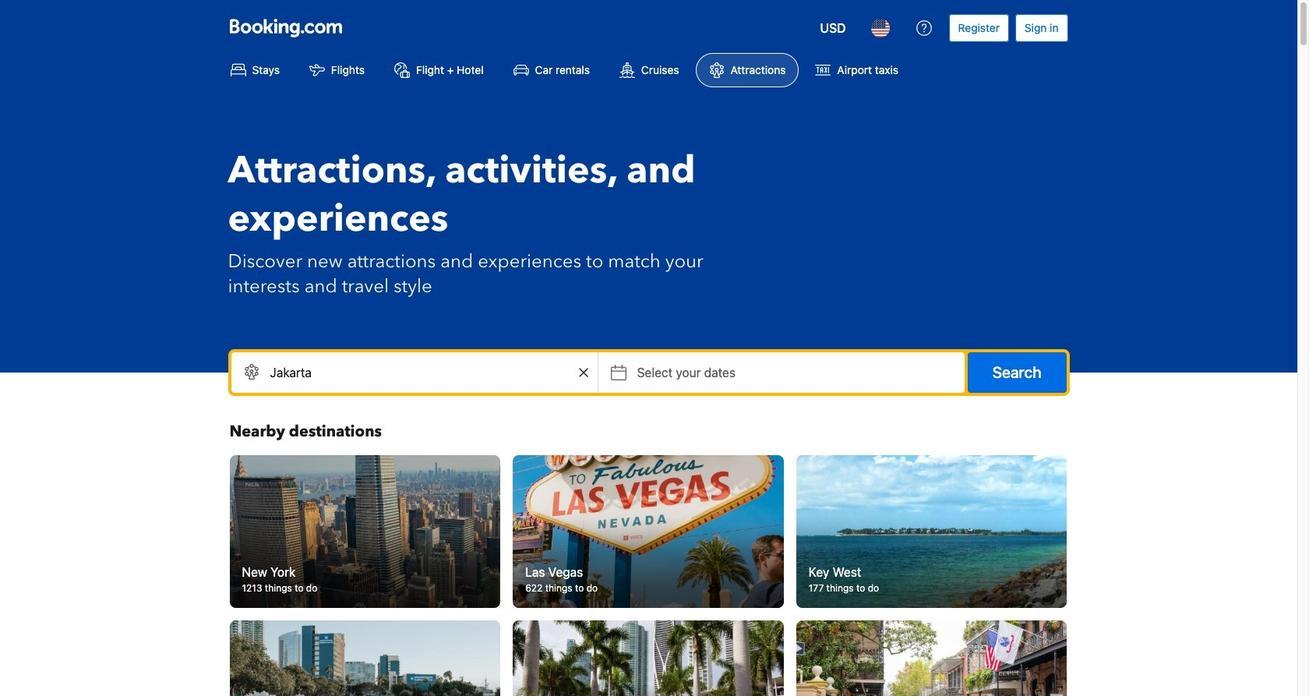 Task type: describe. For each thing, give the bounding box(es) containing it.
booking.com image
[[230, 19, 342, 37]]

Where are you going? search field
[[231, 352, 598, 393]]

san diego image
[[230, 620, 501, 696]]

new orleans image
[[797, 620, 1068, 696]]

key west image
[[797, 455, 1068, 608]]

las vegas image
[[513, 455, 784, 608]]



Task type: vqa. For each thing, say whether or not it's contained in the screenshot.
the availability in See availability button
no



Task type: locate. For each thing, give the bounding box(es) containing it.
new york image
[[230, 455, 501, 608]]

miami image
[[513, 620, 784, 696]]



